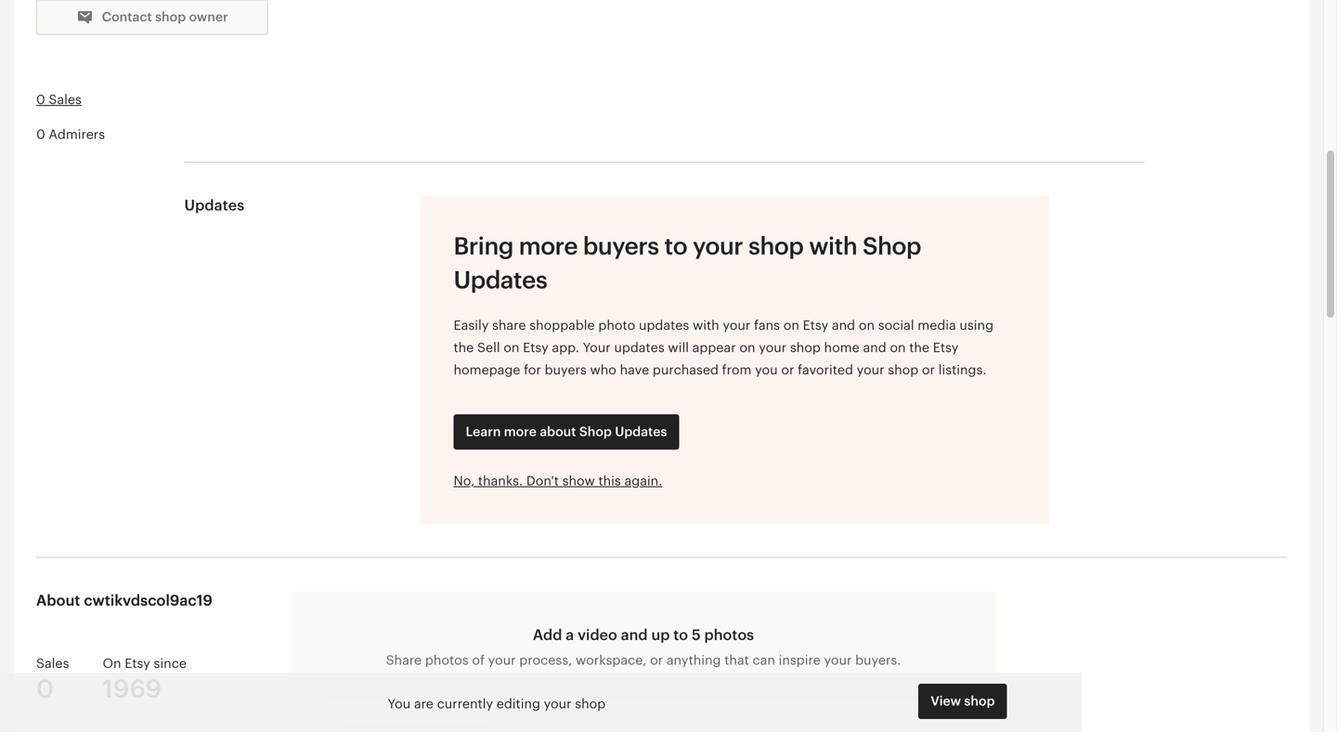 Task type: describe. For each thing, give the bounding box(es) containing it.
for
[[524, 362, 542, 377]]

etsy inside the on etsy since 1969
[[125, 656, 150, 671]]

editing
[[497, 696, 541, 711]]

cwtikvdscol9ac19
[[84, 592, 213, 609]]

1 vertical spatial updates
[[615, 340, 665, 355]]

appear
[[693, 340, 736, 355]]

process,
[[520, 653, 573, 667]]

that
[[725, 653, 750, 667]]

shop down the social
[[888, 362, 919, 377]]

fans
[[754, 318, 781, 333]]

1 vertical spatial shop
[[580, 424, 612, 439]]

up
[[652, 627, 670, 643]]

on up from
[[740, 340, 756, 355]]

anything
[[667, 653, 721, 667]]

1 vertical spatial sales
[[36, 656, 69, 671]]

etsy up for
[[523, 340, 549, 355]]

0 vertical spatial sales
[[49, 92, 82, 107]]

view shop
[[931, 694, 996, 708]]

0 sales link
[[36, 92, 82, 107]]

bring more buyers to your shop with shop updates
[[454, 232, 922, 294]]

app.
[[552, 340, 580, 355]]

etsy up home
[[803, 318, 829, 333]]

etsy down 'media'
[[934, 340, 959, 355]]

to inside bring more buyers to your shop with shop updates
[[665, 232, 688, 260]]

shop up favorited
[[791, 340, 821, 355]]

inspire
[[779, 653, 821, 667]]

home
[[825, 340, 860, 355]]

buyers inside easily share shoppable photo updates with your fans on etsy and on social media using the sell on etsy app. your updates will appear on your shop home and on the etsy homepage for buyers who have purchased from you or favorited your shop or listings.
[[545, 362, 587, 377]]

purchased
[[653, 362, 719, 377]]

on left the social
[[859, 318, 875, 333]]

0 for 0 sales
[[36, 92, 45, 107]]

will
[[668, 340, 689, 355]]

about cwtikvdscol9ac19
[[36, 592, 213, 609]]

show
[[563, 473, 595, 488]]

workspace,
[[576, 653, 647, 667]]

no,
[[454, 473, 475, 488]]

0 vertical spatial updates
[[639, 318, 690, 333]]

admirers
[[49, 127, 105, 142]]

on down the social
[[890, 340, 906, 355]]

you
[[755, 362, 778, 377]]

your
[[583, 340, 611, 355]]

shop down workspace,
[[575, 696, 606, 711]]

easily share shoppable photo updates with your fans on etsy and on social media using the sell on etsy app. your updates will appear on your shop home and on the etsy homepage for buyers who have purchased from you or favorited your shop or listings.
[[454, 318, 994, 377]]

bring
[[454, 232, 514, 260]]

2 horizontal spatial or
[[923, 362, 936, 377]]

on etsy since 1969
[[103, 656, 187, 703]]

with inside bring more buyers to your shop with shop updates
[[809, 232, 858, 260]]

media
[[918, 318, 957, 333]]

homepage
[[454, 362, 521, 377]]

have
[[620, 362, 650, 377]]

1 the from the left
[[454, 340, 474, 355]]

again.
[[625, 473, 663, 488]]

on
[[103, 656, 121, 671]]

0 inside sales 0
[[36, 675, 54, 703]]

shop inside bring more buyers to your shop with shop updates
[[863, 232, 922, 260]]

1 vertical spatial and
[[864, 340, 887, 355]]



Task type: vqa. For each thing, say whether or not it's contained in the screenshot.
Activity
no



Task type: locate. For each thing, give the bounding box(es) containing it.
buyers down app.
[[545, 362, 587, 377]]

1 horizontal spatial and
[[832, 318, 856, 333]]

video
[[578, 627, 618, 643]]

0 horizontal spatial the
[[454, 340, 474, 355]]

or
[[782, 362, 795, 377], [923, 362, 936, 377], [650, 653, 663, 667]]

who
[[590, 362, 617, 377]]

view shop link
[[919, 684, 1008, 719]]

1 vertical spatial buyers
[[545, 362, 587, 377]]

2 horizontal spatial and
[[864, 340, 887, 355]]

0 vertical spatial more
[[519, 232, 578, 260]]

your inside bring more buyers to your shop with shop updates
[[693, 232, 743, 260]]

0 horizontal spatial shop
[[580, 424, 612, 439]]

0 vertical spatial 0
[[36, 92, 45, 107]]

etsy
[[803, 318, 829, 333], [523, 340, 549, 355], [934, 340, 959, 355], [125, 656, 150, 671]]

1 vertical spatial with
[[693, 318, 720, 333]]

contact
[[102, 9, 152, 24]]

learn more about shop updates link
[[454, 414, 680, 450]]

more inside bring more buyers to your shop with shop updates
[[519, 232, 578, 260]]

add
[[533, 627, 562, 643]]

1 horizontal spatial shop
[[863, 232, 922, 260]]

more for learn
[[504, 424, 537, 439]]

or inside add a video and up to 5 photos share photos of your process, workspace, or anything that can inspire your buyers.
[[650, 653, 663, 667]]

updates up "have"
[[615, 340, 665, 355]]

more right bring
[[519, 232, 578, 260]]

buyers up the photo
[[583, 232, 659, 260]]

etsy right on in the bottom left of the page
[[125, 656, 150, 671]]

you are currently editing your shop
[[388, 696, 606, 711]]

owner
[[189, 9, 228, 24]]

shop
[[155, 9, 186, 24], [749, 232, 804, 260], [791, 340, 821, 355], [888, 362, 919, 377], [965, 694, 996, 708], [575, 696, 606, 711]]

0 horizontal spatial photos
[[425, 653, 469, 667]]

the down easily
[[454, 340, 474, 355]]

of
[[472, 653, 485, 667]]

sales left on in the bottom left of the page
[[36, 656, 69, 671]]

5
[[692, 627, 701, 643]]

0 horizontal spatial updates
[[184, 197, 245, 214]]

0 vertical spatial to
[[665, 232, 688, 260]]

1 horizontal spatial the
[[910, 340, 930, 355]]

listings.
[[939, 362, 987, 377]]

shop inside button
[[155, 9, 186, 24]]

sales
[[49, 92, 82, 107], [36, 656, 69, 671]]

0 vertical spatial and
[[832, 318, 856, 333]]

no, thanks. don't show this again.
[[454, 473, 663, 488]]

2 vertical spatial 0
[[36, 675, 54, 703]]

thanks.
[[478, 473, 523, 488]]

1 vertical spatial photos
[[425, 653, 469, 667]]

0 vertical spatial shop
[[863, 232, 922, 260]]

2 vertical spatial and
[[621, 627, 648, 643]]

2 the from the left
[[910, 340, 930, 355]]

the down 'media'
[[910, 340, 930, 355]]

about
[[36, 592, 80, 609]]

updates up the will
[[639, 318, 690, 333]]

0 up 0 admirers
[[36, 92, 45, 107]]

your
[[693, 232, 743, 260], [723, 318, 751, 333], [759, 340, 787, 355], [857, 362, 885, 377], [488, 653, 516, 667], [825, 653, 852, 667], [544, 696, 572, 711]]

shop right the about
[[580, 424, 612, 439]]

are
[[414, 696, 434, 711]]

shop up the social
[[863, 232, 922, 260]]

1 vertical spatial 0
[[36, 127, 45, 142]]

1 vertical spatial more
[[504, 424, 537, 439]]

0 sales
[[36, 92, 82, 107]]

don't
[[527, 473, 559, 488]]

2 0 from the top
[[36, 127, 45, 142]]

contact shop owner
[[99, 9, 228, 24]]

shop inside bring more buyers to your shop with shop updates
[[749, 232, 804, 260]]

1 horizontal spatial updates
[[454, 266, 548, 294]]

shop right view
[[965, 694, 996, 708]]

0 horizontal spatial with
[[693, 318, 720, 333]]

buyers inside bring more buyers to your shop with shop updates
[[583, 232, 659, 260]]

1969
[[103, 675, 162, 703]]

shop
[[863, 232, 922, 260], [580, 424, 612, 439]]

on
[[784, 318, 800, 333], [859, 318, 875, 333], [504, 340, 520, 355], [740, 340, 756, 355], [890, 340, 906, 355]]

0 left 1969
[[36, 675, 54, 703]]

currently
[[437, 696, 493, 711]]

about
[[540, 424, 576, 439]]

you
[[388, 696, 411, 711]]

share
[[386, 653, 422, 667]]

updates inside learn more about shop updates link
[[615, 424, 668, 439]]

and up home
[[832, 318, 856, 333]]

0 horizontal spatial or
[[650, 653, 663, 667]]

with inside easily share shoppable photo updates with your fans on etsy and on social media using the sell on etsy app. your updates will appear on your shop home and on the etsy homepage for buyers who have purchased from you or favorited your shop or listings.
[[693, 318, 720, 333]]

shoppable
[[530, 318, 595, 333]]

favorited
[[798, 362, 854, 377]]

2 vertical spatial updates
[[615, 424, 668, 439]]

3 0 from the top
[[36, 675, 54, 703]]

photos up that on the right bottom of the page
[[705, 627, 755, 643]]

a
[[566, 627, 574, 643]]

1 horizontal spatial with
[[809, 232, 858, 260]]

the
[[454, 340, 474, 355], [910, 340, 930, 355]]

shop up fans
[[749, 232, 804, 260]]

1 vertical spatial updates
[[454, 266, 548, 294]]

0
[[36, 92, 45, 107], [36, 127, 45, 142], [36, 675, 54, 703]]

2 horizontal spatial updates
[[615, 424, 668, 439]]

0 admirers
[[36, 127, 105, 142]]

easily
[[454, 318, 489, 333]]

buyers
[[583, 232, 659, 260], [545, 362, 587, 377]]

photos left of
[[425, 653, 469, 667]]

more for bring
[[519, 232, 578, 260]]

smaller image
[[76, 9, 93, 25]]

with
[[809, 232, 858, 260], [693, 318, 720, 333]]

updates
[[184, 197, 245, 214], [454, 266, 548, 294], [615, 424, 668, 439]]

to inside add a video and up to 5 photos share photos of your process, workspace, or anything that can inspire your buyers.
[[674, 627, 689, 643]]

photo
[[599, 318, 636, 333]]

1 horizontal spatial or
[[782, 362, 795, 377]]

1 horizontal spatial photos
[[705, 627, 755, 643]]

contact shop owner button
[[36, 0, 269, 35]]

0 vertical spatial buyers
[[583, 232, 659, 260]]

1 vertical spatial to
[[674, 627, 689, 643]]

0 vertical spatial with
[[809, 232, 858, 260]]

more
[[519, 232, 578, 260], [504, 424, 537, 439]]

and down the social
[[864, 340, 887, 355]]

to
[[665, 232, 688, 260], [674, 627, 689, 643]]

sales 0
[[36, 656, 69, 703]]

add a video and up to 5 photos share photos of your process, workspace, or anything that can inspire your buyers.
[[386, 627, 902, 667]]

can
[[753, 653, 776, 667]]

no, thanks. don't show this again. link
[[454, 473, 663, 488]]

and
[[832, 318, 856, 333], [864, 340, 887, 355], [621, 627, 648, 643]]

sales up 0 admirers
[[49, 92, 82, 107]]

learn more about shop updates
[[466, 424, 668, 439]]

since
[[154, 656, 187, 671]]

using
[[960, 318, 994, 333]]

this
[[599, 473, 621, 488]]

from
[[723, 362, 752, 377]]

and left the up
[[621, 627, 648, 643]]

on down 'share'
[[504, 340, 520, 355]]

0 for 0 admirers
[[36, 127, 45, 142]]

more right learn
[[504, 424, 537, 439]]

learn
[[466, 424, 501, 439]]

more inside learn more about shop updates link
[[504, 424, 537, 439]]

social
[[879, 318, 915, 333]]

0 vertical spatial updates
[[184, 197, 245, 214]]

sell
[[478, 340, 500, 355]]

or left listings.
[[923, 362, 936, 377]]

0 vertical spatial photos
[[705, 627, 755, 643]]

or right you
[[782, 362, 795, 377]]

shop left owner
[[155, 9, 186, 24]]

updates
[[639, 318, 690, 333], [615, 340, 665, 355]]

photos
[[705, 627, 755, 643], [425, 653, 469, 667]]

buyers.
[[856, 653, 902, 667]]

on right fans
[[784, 318, 800, 333]]

1 0 from the top
[[36, 92, 45, 107]]

and inside add a video and up to 5 photos share photos of your process, workspace, or anything that can inspire your buyers.
[[621, 627, 648, 643]]

0 horizontal spatial and
[[621, 627, 648, 643]]

or down the up
[[650, 653, 663, 667]]

updates inside bring more buyers to your shop with shop updates
[[454, 266, 548, 294]]

view
[[931, 694, 962, 708]]

share
[[492, 318, 526, 333]]

0 left admirers
[[36, 127, 45, 142]]



